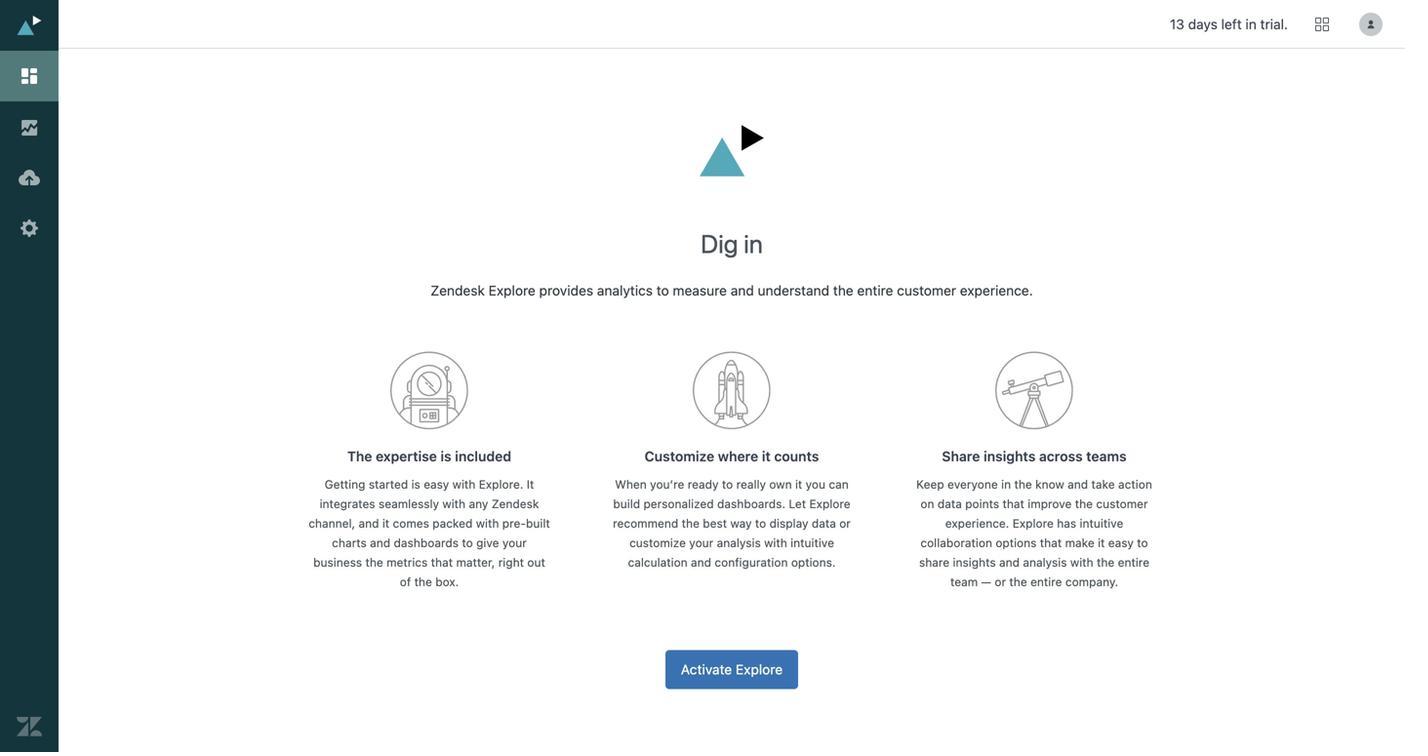 Task type: vqa. For each thing, say whether or not it's contained in the screenshot.
the bottommost The Customer link
no



Task type: describe. For each thing, give the bounding box(es) containing it.
insights inside keep everyone in the know and take action on data points that improve the customer experience. explore has intuitive collaboration options that make it easy to share insights and analysis with the entire team — or the entire company.
[[953, 556, 996, 569]]

pre-
[[503, 517, 526, 530]]

activate explore
[[681, 662, 783, 678]]

2157a5f3 40cd 46a7 87a3 99e2fd6bc718 image
[[996, 351, 1074, 430]]

action
[[1119, 478, 1153, 491]]

to left really
[[722, 478, 733, 491]]

channel,
[[309, 517, 355, 530]]

with inside when you're ready to really own it you can build personalized dashboards. let explore recommend the best way to display data or customize your analysis with intuitive calculation and configuration options.
[[764, 536, 788, 550]]

share
[[942, 449, 980, 465]]

company.
[[1066, 575, 1119, 589]]

days
[[1189, 16, 1218, 32]]

zendesk products image
[[1316, 18, 1330, 31]]

counts
[[774, 449, 819, 465]]

box.
[[436, 575, 459, 589]]

the right understand
[[833, 283, 854, 299]]

to inside 'getting started is easy with explore. it integrates seamlessly with any zendesk channel, and it comes packed with pre-built charts and dashboards to give your business the metrics that matter, right out of the box.'
[[462, 536, 473, 550]]

easy inside 'getting started is easy with explore. it integrates seamlessly with any zendesk channel, and it comes packed with pre-built charts and dashboards to give your business the metrics that matter, right out of the box.'
[[424, 478, 449, 491]]

take
[[1092, 478, 1115, 491]]

getting
[[325, 478, 366, 491]]

configuration
[[715, 556, 788, 569]]

understand
[[758, 283, 830, 299]]

started
[[369, 478, 408, 491]]

included
[[455, 449, 512, 465]]

expertise
[[376, 449, 437, 465]]

any
[[469, 497, 488, 511]]

teams
[[1087, 449, 1127, 465]]

reports image
[[17, 114, 42, 140]]

business
[[313, 556, 362, 569]]

customize
[[630, 536, 686, 550]]

that inside 'getting started is easy with explore. it integrates seamlessly with any zendesk channel, and it comes packed with pre-built charts and dashboards to give your business the metrics that matter, right out of the box.'
[[431, 556, 453, 569]]

intuitive inside when you're ready to really own it you can build personalized dashboards. let explore recommend the best way to display data or customize your analysis with intuitive calculation and configuration options.
[[791, 536, 835, 550]]

2 horizontal spatial entire
[[1118, 556, 1150, 569]]

easy inside keep everyone in the know and take action on data points that improve the customer experience. explore has intuitive collaboration options that make it easy to share insights and analysis with the entire team — or the entire company.
[[1109, 536, 1134, 550]]

1 horizontal spatial that
[[1003, 497, 1025, 511]]

99f53380 12e8 4023 b6f6 c016da84aba3 image
[[390, 351, 469, 430]]

you're
[[650, 478, 685, 491]]

where
[[718, 449, 759, 465]]

the left know
[[1015, 478, 1032, 491]]

way
[[731, 517, 752, 530]]

13
[[1170, 16, 1185, 32]]

dashboards
[[394, 536, 459, 550]]

share insights across teams
[[942, 449, 1127, 465]]

provides
[[539, 283, 594, 299]]

admin image
[[17, 216, 42, 241]]

seamlessly
[[379, 497, 439, 511]]

when you're ready to really own it you can build personalized dashboards. let explore recommend the best way to display data or customize your analysis with intuitive calculation and configuration options.
[[613, 478, 851, 569]]

team
[[951, 575, 978, 589]]

your inside 'getting started is easy with explore. it integrates seamlessly with any zendesk channel, and it comes packed with pre-built charts and dashboards to give your business the metrics that matter, right out of the box.'
[[503, 536, 527, 550]]

2df12a3c 7f86 4948 bd5f 21e6d87db82f image
[[693, 351, 771, 430]]

customer inside keep everyone in the know and take action on data points that improve the customer experience. explore has intuitive collaboration options that make it easy to share insights and analysis with the entire team — or the entire company.
[[1097, 497, 1149, 511]]

0 horizontal spatial entire
[[858, 283, 894, 299]]

the right —
[[1010, 575, 1028, 589]]

left
[[1222, 16, 1242, 32]]

the expertise is included
[[347, 449, 512, 465]]

is for expertise
[[441, 449, 452, 465]]

recommend
[[613, 517, 679, 530]]

packed
[[433, 517, 473, 530]]

explore inside button
[[736, 662, 783, 678]]

in inside keep everyone in the know and take action on data points that improve the customer experience. explore has intuitive collaboration options that make it easy to share insights and analysis with the entire team — or the entire company.
[[1002, 478, 1011, 491]]

it
[[527, 478, 534, 491]]

customize where it counts
[[645, 449, 819, 465]]

give
[[476, 536, 499, 550]]

explore.
[[479, 478, 524, 491]]

it inside keep everyone in the know and take action on data points that improve the customer experience. explore has intuitive collaboration options that make it easy to share insights and analysis with the entire team — or the entire company.
[[1098, 536, 1105, 550]]

make
[[1066, 536, 1095, 550]]

own
[[770, 478, 792, 491]]

analysis inside when you're ready to really own it you can build personalized dashboards. let explore recommend the best way to display data or customize your analysis with intuitive calculation and configuration options.
[[717, 536, 761, 550]]

2 vertical spatial entire
[[1031, 575, 1063, 589]]

integrates
[[320, 497, 375, 511]]

analytics
[[597, 283, 653, 299]]

right
[[499, 556, 524, 569]]

dashboard image
[[17, 63, 42, 89]]

options
[[996, 536, 1037, 550]]

—
[[982, 575, 992, 589]]

improve
[[1028, 497, 1072, 511]]

getting started is easy with explore. it integrates seamlessly with any zendesk channel, and it comes packed with pre-built charts and dashboards to give your business the metrics that matter, right out of the box.
[[309, 478, 550, 589]]

matter,
[[456, 556, 495, 569]]

the up the company.
[[1097, 556, 1115, 569]]

data inside when you're ready to really own it you can build personalized dashboards. let explore recommend the best way to display data or customize your analysis with intuitive calculation and configuration options.
[[812, 517, 836, 530]]

dig in
[[701, 229, 763, 259]]

out
[[527, 556, 546, 569]]

with up any
[[453, 478, 476, 491]]

points
[[966, 497, 1000, 511]]



Task type: locate. For each thing, give the bounding box(es) containing it.
to left give
[[462, 536, 473, 550]]

display
[[770, 517, 809, 530]]

analysis down options in the right bottom of the page
[[1023, 556, 1067, 569]]

1 horizontal spatial analysis
[[1023, 556, 1067, 569]]

1 vertical spatial entire
[[1118, 556, 1150, 569]]

0 vertical spatial entire
[[858, 283, 894, 299]]

1 your from the left
[[503, 536, 527, 550]]

is up seamlessly
[[412, 478, 421, 491]]

really
[[737, 478, 766, 491]]

it left comes
[[382, 517, 390, 530]]

2 vertical spatial that
[[431, 556, 453, 569]]

the
[[833, 283, 854, 299], [1015, 478, 1032, 491], [1075, 497, 1093, 511], [682, 517, 700, 530], [366, 556, 383, 569], [1097, 556, 1115, 569], [414, 575, 432, 589], [1010, 575, 1028, 589]]

1 horizontal spatial easy
[[1109, 536, 1134, 550]]

to down action
[[1137, 536, 1149, 550]]

insights
[[984, 449, 1036, 465], [953, 556, 996, 569]]

data inside keep everyone in the know and take action on data points that improve the customer experience. explore has intuitive collaboration options that make it easy to share insights and analysis with the entire team — or the entire company.
[[938, 497, 962, 511]]

datasets image
[[17, 165, 42, 190]]

1 vertical spatial in
[[744, 229, 763, 259]]

that
[[1003, 497, 1025, 511], [1040, 536, 1062, 550], [431, 556, 453, 569]]

0 vertical spatial intuitive
[[1080, 517, 1124, 530]]

1 vertical spatial data
[[812, 517, 836, 530]]

intuitive
[[1080, 517, 1124, 530], [791, 536, 835, 550]]

1 horizontal spatial or
[[995, 575, 1006, 589]]

let
[[789, 497, 806, 511]]

13 days left in trial.
[[1170, 16, 1289, 32]]

0 vertical spatial that
[[1003, 497, 1025, 511]]

1 horizontal spatial in
[[1002, 478, 1011, 491]]

2 horizontal spatial in
[[1246, 16, 1257, 32]]

keep
[[917, 478, 945, 491]]

activate
[[681, 662, 732, 678]]

your inside when you're ready to really own it you can build personalized dashboards. let explore recommend the best way to display data or customize your analysis with intuitive calculation and configuration options.
[[689, 536, 714, 550]]

ready
[[688, 478, 719, 491]]

entire left the company.
[[1031, 575, 1063, 589]]

best
[[703, 517, 727, 530]]

build
[[613, 497, 640, 511]]

and down options in the right bottom of the page
[[1000, 556, 1020, 569]]

experience.
[[960, 283, 1033, 299], [946, 517, 1010, 530]]

zendesk image
[[17, 715, 42, 740]]

with down the display
[[764, 536, 788, 550]]

2 your from the left
[[689, 536, 714, 550]]

or inside when you're ready to really own it you can build personalized dashboards. let explore recommend the best way to display data or customize your analysis with intuitive calculation and configuration options.
[[840, 517, 851, 530]]

with up give
[[476, 517, 499, 530]]

activate explore button
[[666, 650, 799, 690]]

or
[[840, 517, 851, 530], [995, 575, 1006, 589]]

in right everyone
[[1002, 478, 1011, 491]]

the inside when you're ready to really own it you can build personalized dashboards. let explore recommend the best way to display data or customize your analysis with intuitive calculation and configuration options.
[[682, 517, 700, 530]]

0 vertical spatial or
[[840, 517, 851, 530]]

explore left provides
[[489, 283, 536, 299]]

1 vertical spatial zendesk
[[492, 497, 539, 511]]

0 horizontal spatial data
[[812, 517, 836, 530]]

has
[[1057, 517, 1077, 530]]

and up the charts
[[359, 517, 379, 530]]

analysis
[[717, 536, 761, 550], [1023, 556, 1067, 569]]

can
[[829, 478, 849, 491]]

explore down can
[[810, 497, 851, 511]]

zendesk inside 'getting started is easy with explore. it integrates seamlessly with any zendesk channel, and it comes packed with pre-built charts and dashboards to give your business the metrics that matter, right out of the box.'
[[492, 497, 539, 511]]

0 horizontal spatial that
[[431, 556, 453, 569]]

that right points
[[1003, 497, 1025, 511]]

charts
[[332, 536, 367, 550]]

share
[[919, 556, 950, 569]]

1 vertical spatial experience.
[[946, 517, 1010, 530]]

0 vertical spatial is
[[441, 449, 452, 465]]

the down the charts
[[366, 556, 383, 569]]

keep everyone in the know and take action on data points that improve the customer experience. explore has intuitive collaboration options that make it easy to share insights and analysis with the entire team — or the entire company.
[[917, 478, 1153, 589]]

calculation
[[628, 556, 688, 569]]

1 horizontal spatial is
[[441, 449, 452, 465]]

0 vertical spatial customer
[[897, 283, 957, 299]]

is for started
[[412, 478, 421, 491]]

entire right understand
[[858, 283, 894, 299]]

1 horizontal spatial data
[[938, 497, 962, 511]]

zendesk
[[431, 283, 485, 299], [492, 497, 539, 511]]

to
[[657, 283, 669, 299], [722, 478, 733, 491], [755, 517, 767, 530], [462, 536, 473, 550], [1137, 536, 1149, 550]]

and right the charts
[[370, 536, 391, 550]]

explore
[[489, 283, 536, 299], [810, 497, 851, 511], [1013, 517, 1054, 530], [736, 662, 783, 678]]

or inside keep everyone in the know and take action on data points that improve the customer experience. explore has intuitive collaboration options that make it easy to share insights and analysis with the entire team — or the entire company.
[[995, 575, 1006, 589]]

you
[[806, 478, 826, 491]]

0 vertical spatial data
[[938, 497, 962, 511]]

to left measure
[[657, 283, 669, 299]]

customize
[[645, 449, 715, 465]]

options.
[[791, 556, 836, 569]]

and
[[731, 283, 754, 299], [1068, 478, 1089, 491], [359, 517, 379, 530], [370, 536, 391, 550], [691, 556, 712, 569], [1000, 556, 1020, 569]]

in right dig
[[744, 229, 763, 259]]

1 vertical spatial easy
[[1109, 536, 1134, 550]]

to inside keep everyone in the know and take action on data points that improve the customer experience. explore has intuitive collaboration options that make it easy to share insights and analysis with the entire team — or the entire company.
[[1137, 536, 1149, 550]]

1 vertical spatial insights
[[953, 556, 996, 569]]

with inside keep everyone in the know and take action on data points that improve the customer experience. explore has intuitive collaboration options that make it easy to share insights and analysis with the entire team — or the entire company.
[[1071, 556, 1094, 569]]

with down the make at the bottom of page
[[1071, 556, 1094, 569]]

and inside when you're ready to really own it you can build personalized dashboards. let explore recommend the best way to display data or customize your analysis with intuitive calculation and configuration options.
[[691, 556, 712, 569]]

everyone
[[948, 478, 998, 491]]

metrics
[[387, 556, 428, 569]]

it inside when you're ready to really own it you can build personalized dashboards. let explore recommend the best way to display data or customize your analysis with intuitive calculation and configuration options.
[[795, 478, 803, 491]]

the down personalized
[[682, 517, 700, 530]]

explore right activate
[[736, 662, 783, 678]]

0 vertical spatial experience.
[[960, 283, 1033, 299]]

the up has
[[1075, 497, 1093, 511]]

0 vertical spatial analysis
[[717, 536, 761, 550]]

is left included
[[441, 449, 452, 465]]

analysis down way
[[717, 536, 761, 550]]

and right measure
[[731, 283, 754, 299]]

it right the where
[[762, 449, 771, 465]]

comes
[[393, 517, 429, 530]]

personalized
[[644, 497, 714, 511]]

0 vertical spatial in
[[1246, 16, 1257, 32]]

easy down the expertise is included
[[424, 478, 449, 491]]

0 horizontal spatial analysis
[[717, 536, 761, 550]]

0 horizontal spatial is
[[412, 478, 421, 491]]

know
[[1036, 478, 1065, 491]]

that up box.
[[431, 556, 453, 569]]

1 vertical spatial analysis
[[1023, 556, 1067, 569]]

your
[[503, 536, 527, 550], [689, 536, 714, 550]]

0 vertical spatial zendesk
[[431, 283, 485, 299]]

that down has
[[1040, 536, 1062, 550]]

data right on
[[938, 497, 962, 511]]

explore inside keep everyone in the know and take action on data points that improve the customer experience. explore has intuitive collaboration options that make it easy to share insights and analysis with the entire team — or the entire company.
[[1013, 517, 1054, 530]]

the
[[347, 449, 372, 465]]

trial.
[[1261, 16, 1289, 32]]

0 horizontal spatial customer
[[897, 283, 957, 299]]

it inside 'getting started is easy with explore. it integrates seamlessly with any zendesk channel, and it comes packed with pre-built charts and dashboards to give your business the metrics that matter, right out of the box.'
[[382, 517, 390, 530]]

your down pre-
[[503, 536, 527, 550]]

or down can
[[840, 517, 851, 530]]

insights up team
[[953, 556, 996, 569]]

with
[[453, 478, 476, 491], [443, 497, 466, 511], [476, 517, 499, 530], [764, 536, 788, 550], [1071, 556, 1094, 569]]

collaboration
[[921, 536, 993, 550]]

your down best
[[689, 536, 714, 550]]

0 horizontal spatial intuitive
[[791, 536, 835, 550]]

0 horizontal spatial zendesk
[[431, 283, 485, 299]]

1 vertical spatial customer
[[1097, 497, 1149, 511]]

and left take
[[1068, 478, 1089, 491]]

explore down improve
[[1013, 517, 1054, 530]]

2 horizontal spatial that
[[1040, 536, 1062, 550]]

1 horizontal spatial customer
[[1097, 497, 1149, 511]]

and down best
[[691, 556, 712, 569]]

easy right the make at the bottom of page
[[1109, 536, 1134, 550]]

it left the you
[[795, 478, 803, 491]]

0 vertical spatial easy
[[424, 478, 449, 491]]

of
[[400, 575, 411, 589]]

analysis inside keep everyone in the know and take action on data points that improve the customer experience. explore has intuitive collaboration options that make it easy to share insights and analysis with the entire team — or the entire company.
[[1023, 556, 1067, 569]]

0 horizontal spatial in
[[744, 229, 763, 259]]

built
[[526, 517, 550, 530]]

explore inside when you're ready to really own it you can build personalized dashboards. let explore recommend the best way to display data or customize your analysis with intuitive calculation and configuration options.
[[810, 497, 851, 511]]

2 vertical spatial in
[[1002, 478, 1011, 491]]

or right —
[[995, 575, 1006, 589]]

dashboards.
[[717, 497, 786, 511]]

1 vertical spatial is
[[412, 478, 421, 491]]

it right the make at the bottom of page
[[1098, 536, 1105, 550]]

when
[[615, 478, 647, 491]]

1 vertical spatial or
[[995, 575, 1006, 589]]

data right the display
[[812, 517, 836, 530]]

to right way
[[755, 517, 767, 530]]

1 horizontal spatial your
[[689, 536, 714, 550]]

1 vertical spatial intuitive
[[791, 536, 835, 550]]

entire up the company.
[[1118, 556, 1150, 569]]

insights up everyone
[[984, 449, 1036, 465]]

easy
[[424, 478, 449, 491], [1109, 536, 1134, 550]]

0 horizontal spatial or
[[840, 517, 851, 530]]

on
[[921, 497, 935, 511]]

measure
[[673, 283, 727, 299]]

across
[[1040, 449, 1083, 465]]

1 horizontal spatial entire
[[1031, 575, 1063, 589]]

0 vertical spatial insights
[[984, 449, 1036, 465]]

the right of
[[414, 575, 432, 589]]

intuitive inside keep everyone in the know and take action on data points that improve the customer experience. explore has intuitive collaboration options that make it easy to share insights and analysis with the entire team — or the entire company.
[[1080, 517, 1124, 530]]

in right "left"
[[1246, 16, 1257, 32]]

zendesk explore provides analytics to measure and understand the entire customer experience.
[[431, 283, 1033, 299]]

in
[[1246, 16, 1257, 32], [744, 229, 763, 259], [1002, 478, 1011, 491]]

with up "packed" on the left
[[443, 497, 466, 511]]

is inside 'getting started is easy with explore. it integrates seamlessly with any zendesk channel, and it comes packed with pre-built charts and dashboards to give your business the metrics that matter, right out of the box.'
[[412, 478, 421, 491]]

intuitive up options.
[[791, 536, 835, 550]]

customer
[[897, 283, 957, 299], [1097, 497, 1149, 511]]

intuitive up the make at the bottom of page
[[1080, 517, 1124, 530]]

0 horizontal spatial easy
[[424, 478, 449, 491]]

dig
[[701, 229, 738, 259]]

1 horizontal spatial zendesk
[[492, 497, 539, 511]]

1 horizontal spatial intuitive
[[1080, 517, 1124, 530]]

1 vertical spatial that
[[1040, 536, 1062, 550]]

experience. inside keep everyone in the know and take action on data points that improve the customer experience. explore has intuitive collaboration options that make it easy to share insights and analysis with the entire team — or the entire company.
[[946, 517, 1010, 530]]

0 horizontal spatial your
[[503, 536, 527, 550]]



